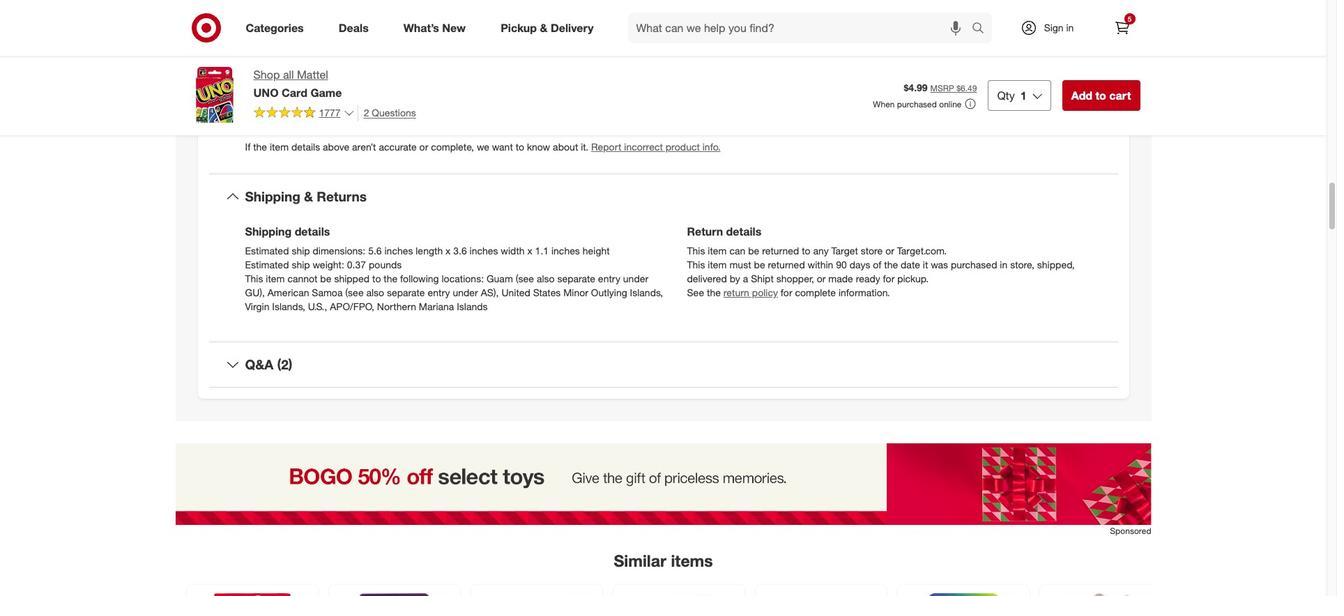 Task type: describe. For each thing, give the bounding box(es) containing it.
shopper,
[[777, 273, 814, 285]]

information.
[[839, 287, 890, 299]]

0 horizontal spatial purchased
[[897, 99, 937, 109]]

1 vertical spatial this
[[687, 259, 705, 271]]

(2)
[[277, 357, 293, 373]]

target
[[832, 245, 858, 257]]

usa
[[333, 96, 353, 108]]

add to cart
[[1071, 88, 1131, 102]]

sponsored
[[1110, 526, 1152, 536]]

(dpci)
[[308, 53, 338, 65]]

0 vertical spatial islands,
[[630, 287, 663, 299]]

the down delivered
[[707, 287, 721, 299]]

this item cannot be shipped to the following locations:
[[245, 273, 484, 285]]

shop all mattel uno card game
[[253, 68, 342, 100]]

q&a (2) button
[[209, 343, 1118, 387]]

5
[[1128, 15, 1132, 23]]

delivery
[[551, 21, 594, 35]]

origin : made in the usa or imported
[[245, 96, 408, 108]]

product
[[666, 141, 700, 153]]

was
[[931, 259, 948, 271]]

0 horizontal spatial under
[[453, 287, 478, 299]]

or right accurate on the left top of the page
[[419, 141, 428, 153]]

add to cart button
[[1062, 80, 1140, 111]]

the down pounds
[[384, 273, 398, 285]]

& for pickup
[[540, 21, 548, 35]]

aren't
[[352, 141, 376, 153]]

of
[[873, 259, 882, 271]]

can
[[730, 245, 746, 257]]

cannot
[[288, 273, 318, 285]]

within
[[808, 259, 834, 271]]

1 vertical spatial for
[[781, 287, 792, 299]]

item up 'american'
[[266, 273, 285, 285]]

item left can
[[708, 245, 727, 257]]

categories link
[[234, 13, 321, 43]]

1 horizontal spatial also
[[537, 273, 555, 285]]

complete,
[[431, 141, 474, 153]]

What can we help you find? suggestions appear below search field
[[628, 13, 975, 43]]

info.
[[703, 141, 721, 153]]

: for 078206020016
[[266, 11, 269, 23]]

advertisement region
[[175, 444, 1152, 525]]

questions
[[372, 107, 416, 118]]

: for made
[[273, 96, 276, 108]]

1 vertical spatial be
[[754, 259, 765, 271]]

it
[[923, 259, 928, 271]]

or down 'within'
[[817, 273, 826, 285]]

similar items region
[[175, 444, 1171, 596]]

0 vertical spatial returned
[[762, 245, 799, 257]]

incorrect
[[624, 141, 663, 153]]

what's new
[[404, 21, 466, 35]]

1 horizontal spatial separate
[[557, 273, 595, 285]]

new
[[442, 21, 466, 35]]

1 x from the left
[[446, 245, 451, 257]]

returns
[[317, 189, 367, 205]]

imported
[[367, 96, 408, 108]]

shipping for shipping details estimated ship dimensions: 5.6 inches length x 3.6 inches width x 1.1 inches height estimated ship weight: 0.37 pounds
[[245, 225, 292, 239]]

shipt
[[751, 273, 774, 285]]

shop
[[253, 68, 280, 82]]

q&a (2)
[[245, 357, 293, 373]]

item up delivered
[[708, 259, 727, 271]]

all
[[283, 68, 294, 82]]

made
[[829, 273, 853, 285]]

mattel games - uno play with pride card game image
[[906, 593, 1020, 596]]

pickup & delivery
[[501, 21, 594, 35]]

mattel
[[297, 68, 328, 82]]

above
[[323, 141, 349, 153]]

1 vertical spatial also
[[366, 287, 384, 299]]

1 vertical spatial separate
[[387, 287, 425, 299]]

details for return
[[726, 225, 762, 239]]

return
[[687, 225, 723, 239]]

united
[[502, 287, 531, 299]]

complete
[[795, 287, 836, 299]]

5 link
[[1107, 13, 1138, 43]]

shipping & returns
[[245, 189, 367, 205]]

number
[[268, 53, 306, 65]]

made
[[279, 96, 304, 108]]

90
[[836, 259, 847, 271]]

uno flip card game image
[[337, 593, 451, 596]]

in inside return details this item can be returned to any target store or target.com. this item must be returned within 90 days of the date it was purchased in store, shipped, delivered by a shipt shopper, or made ready for pickup. see the return policy for complete information.
[[1000, 259, 1008, 271]]

sign in
[[1044, 22, 1074, 33]]

guam
[[487, 273, 513, 285]]

0 vertical spatial be
[[748, 245, 760, 257]]

online
[[939, 99, 962, 109]]

1 horizontal spatial under
[[623, 273, 649, 285]]

5.6
[[368, 245, 382, 257]]

2 x from the left
[[527, 245, 533, 257]]

deals link
[[327, 13, 386, 43]]

1.1
[[535, 245, 549, 257]]

2 questions link
[[357, 105, 416, 121]]

any
[[813, 245, 829, 257]]

length
[[416, 245, 443, 257]]

cart
[[1110, 88, 1131, 102]]

a
[[743, 273, 748, 285]]

3 inches from the left
[[552, 245, 580, 257]]

skillmatics guess in 10 world of animals card game image
[[479, 593, 594, 596]]

0 horizontal spatial in
[[306, 96, 314, 108]]

weight:
[[313, 259, 344, 271]]

accurate
[[379, 141, 417, 153]]

mattel: uno: family game night - dare - card game image
[[1048, 593, 1163, 596]]

qty 1
[[997, 88, 1027, 102]]

item
[[245, 53, 266, 65]]

to down pounds
[[372, 273, 381, 285]]

search button
[[965, 13, 999, 46]]

northern
[[377, 301, 416, 313]]

pickup.
[[898, 273, 929, 285]]

purchased inside return details this item can be returned to any target store or target.com. this item must be returned within 90 days of the date it was purchased in store, shipped, delivered by a shipt shopper, or made ready for pickup. see the return policy for complete information.
[[951, 259, 997, 271]]

0.37
[[347, 259, 366, 271]]

2 inches from the left
[[470, 245, 498, 257]]

uno party card game image
[[195, 593, 309, 596]]

it.
[[581, 141, 589, 153]]

0 vertical spatial (see
[[516, 273, 534, 285]]

store,
[[1010, 259, 1035, 271]]

islands
[[457, 301, 488, 313]]

sign
[[1044, 22, 1064, 33]]

similar items
[[614, 551, 713, 571]]

2 ship from the top
[[292, 259, 310, 271]]

uno
[[253, 86, 279, 100]]

height
[[583, 245, 610, 257]]

categories
[[246, 21, 304, 35]]

or right usa
[[356, 96, 365, 108]]

report
[[591, 141, 622, 153]]

q&a
[[245, 357, 274, 373]]



Task type: vqa. For each thing, say whether or not it's contained in the screenshot.
Made at the top of page
yes



Task type: locate. For each thing, give the bounding box(es) containing it.
entry up mariana
[[428, 287, 450, 299]]

see
[[687, 287, 704, 299]]

x left 3.6
[[446, 245, 451, 257]]

0 horizontal spatial x
[[446, 245, 451, 257]]

be right can
[[748, 245, 760, 257]]

details left above
[[291, 141, 320, 153]]

0 horizontal spatial for
[[781, 287, 792, 299]]

to left any
[[802, 245, 811, 257]]

qty
[[997, 88, 1015, 102]]

date
[[901, 259, 920, 271]]

inches right 3.6
[[470, 245, 498, 257]]

0 vertical spatial for
[[883, 273, 895, 285]]

2 vertical spatial be
[[320, 273, 332, 285]]

the right the if
[[253, 141, 267, 153]]

also up states
[[537, 273, 555, 285]]

locations:
[[442, 273, 484, 285]]

pickup
[[501, 21, 537, 35]]

$6.49
[[957, 83, 977, 93]]

under down locations:
[[453, 287, 478, 299]]

0 vertical spatial in
[[1066, 22, 1074, 33]]

3.6
[[453, 245, 467, 257]]

purchased down $4.99
[[897, 99, 937, 109]]

: left 087-
[[338, 53, 341, 65]]

2 vertical spatial :
[[273, 96, 276, 108]]

what's new link
[[392, 13, 483, 43]]

delivered
[[687, 273, 727, 285]]

upc : 078206020016
[[245, 11, 337, 23]]

0 vertical spatial ship
[[292, 245, 310, 257]]

078206020016
[[272, 11, 337, 23]]

mariana
[[419, 301, 454, 313]]

to inside return details this item can be returned to any target store or target.com. this item must be returned within 90 days of the date it was purchased in store, shipped, delivered by a shipt shopper, or made ready for pickup. see the return policy for complete information.
[[802, 245, 811, 257]]

american
[[268, 287, 309, 299]]

1 horizontal spatial purchased
[[951, 259, 997, 271]]

0 vertical spatial :
[[266, 11, 269, 23]]

0 horizontal spatial :
[[266, 11, 269, 23]]

store
[[861, 245, 883, 257]]

minor
[[564, 287, 588, 299]]

ship
[[292, 245, 310, 257], [292, 259, 310, 271]]

upc
[[245, 11, 266, 23]]

$4.99 msrp $6.49
[[904, 82, 977, 93]]

the right of
[[884, 259, 898, 271]]

1 vertical spatial ship
[[292, 259, 310, 271]]

about
[[553, 141, 578, 153]]

0 horizontal spatial (see
[[345, 287, 364, 299]]

2 horizontal spatial inches
[[552, 245, 580, 257]]

want
[[492, 141, 513, 153]]

this
[[687, 245, 705, 257], [687, 259, 705, 271], [245, 273, 263, 285]]

inches right 1.1
[[552, 245, 580, 257]]

2 estimated from the top
[[245, 259, 289, 271]]

0 vertical spatial under
[[623, 273, 649, 285]]

0 horizontal spatial islands,
[[272, 301, 305, 313]]

if
[[245, 141, 251, 153]]

return
[[724, 287, 749, 299]]

1 vertical spatial islands,
[[272, 301, 305, 313]]

this down 'return' at the top right of the page
[[687, 245, 705, 257]]

islands,
[[630, 287, 663, 299], [272, 301, 305, 313]]

policy
[[752, 287, 778, 299]]

must
[[730, 259, 751, 271]]

shipping down the if
[[245, 189, 300, 205]]

shipping down shipping & returns
[[245, 225, 292, 239]]

separate up minor on the left
[[557, 273, 595, 285]]

1 horizontal spatial :
[[273, 96, 276, 108]]

(see
[[516, 273, 534, 285], [345, 287, 364, 299]]

& left returns
[[304, 189, 313, 205]]

card
[[282, 86, 307, 100]]

for down shopper,
[[781, 287, 792, 299]]

1 vertical spatial in
[[306, 96, 314, 108]]

1 estimated from the top
[[245, 245, 289, 257]]

purchased
[[897, 99, 937, 109], [951, 259, 997, 271]]

inches up pounds
[[385, 245, 413, 257]]

2 vertical spatial in
[[1000, 259, 1008, 271]]

gu),
[[245, 287, 265, 299]]

entry up outlying
[[598, 273, 621, 285]]

be up samoa
[[320, 273, 332, 285]]

1 ship from the top
[[292, 245, 310, 257]]

shipping details estimated ship dimensions: 5.6 inches length x 3.6 inches width x 1.1 inches height estimated ship weight: 0.37 pounds
[[245, 225, 610, 271]]

details for shipping
[[295, 225, 330, 239]]

width
[[501, 245, 525, 257]]

separate up the 'northern'
[[387, 287, 425, 299]]

& inside dropdown button
[[304, 189, 313, 205]]

samoa
[[312, 287, 343, 299]]

0 vertical spatial purchased
[[897, 99, 937, 109]]

msrp
[[931, 83, 954, 93]]

islands, down 'american'
[[272, 301, 305, 313]]

in left store,
[[1000, 259, 1008, 271]]

0 horizontal spatial entry
[[428, 287, 450, 299]]

in right sign
[[1066, 22, 1074, 33]]

shipping for shipping & returns
[[245, 189, 300, 205]]

search
[[965, 22, 999, 36]]

shipped,
[[1037, 259, 1075, 271]]

2
[[364, 107, 369, 118]]

:
[[266, 11, 269, 23], [338, 53, 341, 65], [273, 96, 276, 108]]

2 shipping from the top
[[245, 225, 292, 239]]

& for shipping
[[304, 189, 313, 205]]

details up the dimensions:
[[295, 225, 330, 239]]

1 horizontal spatial islands,
[[630, 287, 663, 299]]

in right made
[[306, 96, 314, 108]]

x left 1.1
[[527, 245, 533, 257]]

0 vertical spatial separate
[[557, 273, 595, 285]]

shipping inside shipping & returns dropdown button
[[245, 189, 300, 205]]

00-
[[363, 53, 378, 65]]

(see up apo/fpo,
[[345, 287, 364, 299]]

when purchased online
[[873, 99, 962, 109]]

if the item details above aren't accurate or complete, we want to know about it. report incorrect product info.
[[245, 141, 721, 153]]

1 horizontal spatial inches
[[470, 245, 498, 257]]

details inside return details this item can be returned to any target store or target.com. this item must be returned within 90 days of the date it was purchased in store, shipped, delivered by a shipt shopper, or made ready for pickup. see the return policy for complete information.
[[726, 225, 762, 239]]

1 vertical spatial shipping
[[245, 225, 292, 239]]

return policy link
[[724, 287, 778, 299]]

pickup & delivery link
[[489, 13, 611, 43]]

item right the if
[[270, 141, 289, 153]]

uno card game - retro edition image
[[622, 593, 736, 596]]

2 horizontal spatial :
[[338, 53, 341, 65]]

for right ready
[[883, 273, 895, 285]]

to inside button
[[1096, 88, 1106, 102]]

0 vertical spatial shipping
[[245, 189, 300, 205]]

origin
[[245, 96, 273, 108]]

0 vertical spatial this
[[687, 245, 705, 257]]

sign in link
[[1009, 13, 1096, 43]]

details
[[291, 141, 320, 153], [295, 225, 330, 239], [726, 225, 762, 239]]

0 vertical spatial entry
[[598, 273, 621, 285]]

1 vertical spatial :
[[338, 53, 341, 65]]

1 vertical spatial purchased
[[951, 259, 997, 271]]

1 horizontal spatial for
[[883, 273, 895, 285]]

0 vertical spatial estimated
[[245, 245, 289, 257]]

the left usa
[[317, 96, 331, 108]]

estimated
[[245, 245, 289, 257], [245, 259, 289, 271]]

items
[[671, 551, 713, 571]]

1 vertical spatial returned
[[768, 259, 805, 271]]

x
[[446, 245, 451, 257], [527, 245, 533, 257]]

game
[[311, 86, 342, 100]]

1 horizontal spatial x
[[527, 245, 533, 257]]

following
[[400, 273, 439, 285]]

: left made
[[273, 96, 276, 108]]

by
[[730, 273, 740, 285]]

1 vertical spatial entry
[[428, 287, 450, 299]]

1
[[1021, 88, 1027, 102]]

virgin
[[245, 301, 269, 313]]

shipping & returns button
[[209, 175, 1118, 219]]

shipping inside shipping details estimated ship dimensions: 5.6 inches length x 3.6 inches width x 1.1 inches height estimated ship weight: 0.37 pounds
[[245, 225, 292, 239]]

to right add
[[1096, 88, 1106, 102]]

pounds
[[369, 259, 402, 271]]

similar
[[614, 551, 667, 571]]

087-
[[343, 53, 363, 65]]

islands, right outlying
[[630, 287, 663, 299]]

0 horizontal spatial also
[[366, 287, 384, 299]]

deals
[[339, 21, 369, 35]]

separate
[[557, 273, 595, 285], [387, 287, 425, 299]]

dimensions:
[[313, 245, 366, 257]]

1 vertical spatial &
[[304, 189, 313, 205]]

1 vertical spatial under
[[453, 287, 478, 299]]

1 shipping from the top
[[245, 189, 300, 205]]

return details this item can be returned to any target store or target.com. this item must be returned within 90 days of the date it was purchased in store, shipped, delivered by a shipt shopper, or made ready for pickup. see the return policy for complete information.
[[687, 225, 1075, 299]]

0 horizontal spatial &
[[304, 189, 313, 205]]

0 vertical spatial &
[[540, 21, 548, 35]]

also
[[537, 273, 555, 285], [366, 287, 384, 299]]

1 vertical spatial estimated
[[245, 259, 289, 271]]

purchased right was
[[951, 259, 997, 271]]

1 inches from the left
[[385, 245, 413, 257]]

be up shipt
[[754, 259, 765, 271]]

the
[[317, 96, 331, 108], [253, 141, 267, 153], [884, 259, 898, 271], [384, 273, 398, 285], [707, 287, 721, 299]]

details inside shipping details estimated ship dimensions: 5.6 inches length x 3.6 inches width x 1.1 inches height estimated ship weight: 0.37 pounds
[[295, 225, 330, 239]]

or right store
[[886, 245, 895, 257]]

1777
[[319, 107, 341, 119]]

: left 078206020016
[[266, 11, 269, 23]]

this up gu),
[[245, 273, 263, 285]]

1 horizontal spatial &
[[540, 21, 548, 35]]

1 horizontal spatial entry
[[598, 273, 621, 285]]

under up outlying
[[623, 273, 649, 285]]

image of uno card game image
[[187, 67, 242, 123]]

2 horizontal spatial in
[[1066, 22, 1074, 33]]

2 vertical spatial this
[[245, 273, 263, 285]]

& right pickup
[[540, 21, 548, 35]]

for
[[883, 273, 895, 285], [781, 287, 792, 299]]

(see up united
[[516, 273, 534, 285]]

1 vertical spatial (see
[[345, 287, 364, 299]]

or
[[356, 96, 365, 108], [419, 141, 428, 153], [886, 245, 895, 257], [817, 273, 826, 285]]

details up can
[[726, 225, 762, 239]]

guam (see also separate entry under gu), american samoa (see also separate entry under as), united states minor outlying islands, virgin islands, u.s., apo/fpo, northern mariana islands
[[245, 273, 663, 313]]

to right want
[[516, 141, 524, 153]]

u.s.,
[[308, 301, 327, 313]]

this up delivered
[[687, 259, 705, 271]]

shipped
[[334, 273, 370, 285]]

to
[[1096, 88, 1106, 102], [516, 141, 524, 153], [802, 245, 811, 257], [372, 273, 381, 285]]

item number (dpci) : 087-00-0025
[[245, 53, 400, 65]]

0 horizontal spatial separate
[[387, 287, 425, 299]]

report incorrect product info. button
[[591, 140, 721, 154]]

1 horizontal spatial in
[[1000, 259, 1008, 271]]

also down this item cannot be shipped to the following locations:
[[366, 287, 384, 299]]

1 horizontal spatial (see
[[516, 273, 534, 285]]

0 horizontal spatial inches
[[385, 245, 413, 257]]

0 vertical spatial also
[[537, 273, 555, 285]]



